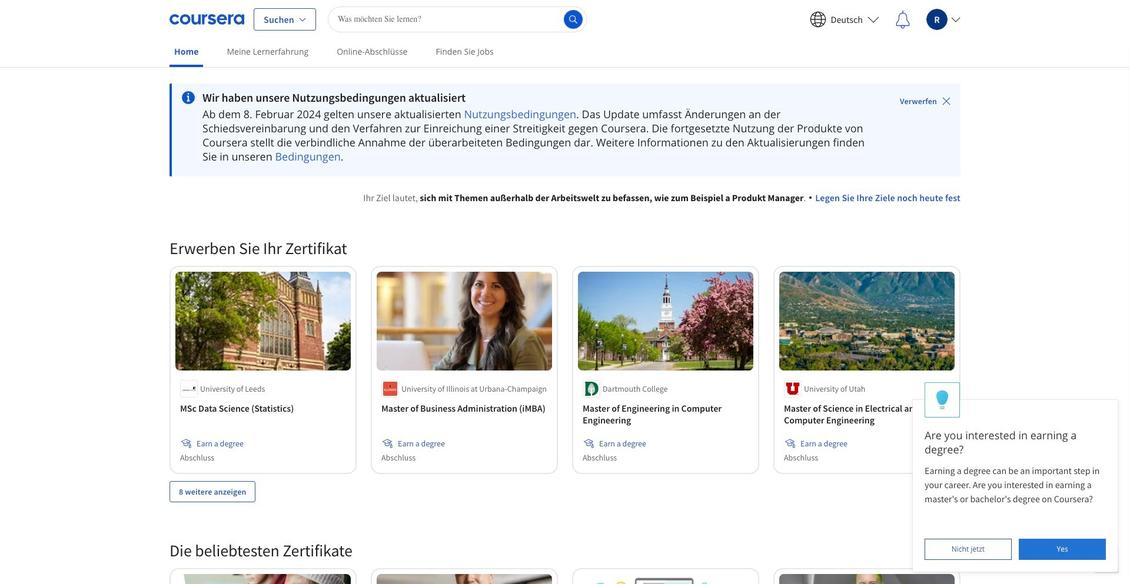 Task type: describe. For each thing, give the bounding box(es) containing it.
expertentipp image
[[937, 390, 949, 411]]

informationen: wir haben unsere nutzungsbedingungen aktualisiert element
[[203, 91, 868, 105]]

hilfe center image
[[1100, 554, 1114, 568]]

coursera image
[[170, 10, 244, 29]]

erwerben sie ihr zertifikat collection element
[[163, 219, 968, 522]]



Task type: locate. For each thing, give the bounding box(es) containing it.
main content
[[0, 69, 1131, 585]]

None search field
[[328, 6, 587, 32]]

die beliebtesten zertifikate collection element
[[163, 522, 968, 585]]

alice element
[[913, 383, 1119, 573]]

Was möchten Sie lernen? text field
[[328, 6, 587, 32]]



Task type: vqa. For each thing, say whether or not it's contained in the screenshot.
demand
no



